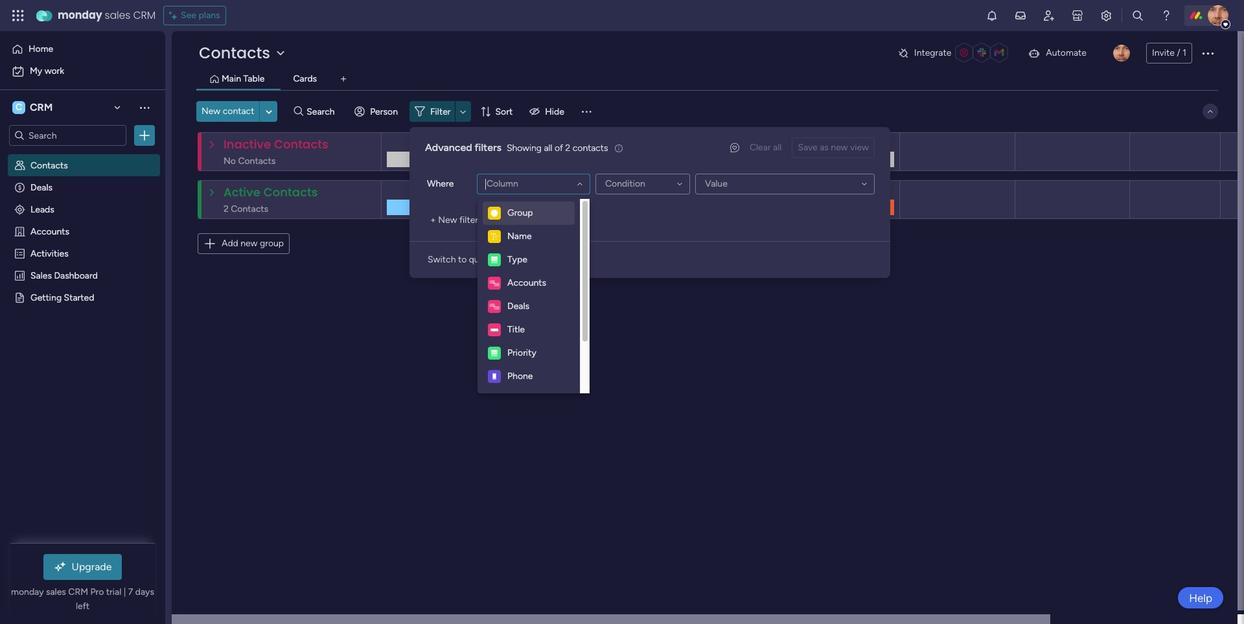 Task type: locate. For each thing, give the bounding box(es) containing it.
2 + from the left
[[489, 215, 495, 226]]

0 horizontal spatial monday
[[11, 587, 44, 598]]

sales down upgrade 'button'
[[46, 587, 66, 598]]

new right add
[[241, 238, 258, 249]]

contacts down v2 search icon
[[274, 136, 329, 152]]

new right as
[[831, 142, 849, 153]]

0 horizontal spatial deals
[[30, 182, 53, 193]]

switch
[[428, 254, 456, 265]]

priority
[[840, 136, 869, 147], [840, 184, 869, 195], [508, 348, 537, 359]]

1 vertical spatial priority field
[[837, 182, 873, 196]]

new left contact
[[202, 106, 221, 117]]

priority field right as
[[837, 134, 873, 148]]

0 vertical spatial priority
[[840, 136, 869, 147]]

priority up the phone
[[508, 348, 537, 359]]

/
[[1178, 47, 1181, 58]]

priority down view
[[840, 184, 869, 195]]

0 horizontal spatial new
[[241, 238, 258, 249]]

plans
[[199, 10, 220, 21]]

0 vertical spatial filters
[[475, 141, 502, 154]]

deals inside list box
[[30, 182, 53, 193]]

activities
[[30, 248, 69, 259]]

crm right workspace icon
[[30, 101, 53, 113]]

pro
[[90, 587, 104, 598]]

sort button
[[475, 101, 521, 122]]

0 vertical spatial group
[[518, 215, 542, 226]]

person
[[370, 106, 398, 117]]

accounts up the activities
[[30, 226, 69, 237]]

main
[[222, 73, 241, 84]]

crm left see
[[133, 8, 156, 23]]

contacts right active
[[264, 184, 318, 200]]

home option
[[8, 39, 158, 60]]

1 horizontal spatial new
[[831, 142, 849, 153]]

switch to quick filters
[[428, 254, 516, 265]]

contacts inside field
[[274, 136, 329, 152]]

filters left showing at the left
[[475, 141, 502, 154]]

2 horizontal spatial new
[[497, 215, 516, 226]]

all left of
[[544, 142, 553, 153]]

1 horizontal spatial crm
[[68, 587, 88, 598]]

inactive
[[224, 136, 271, 152]]

1 vertical spatial priority
[[840, 184, 869, 195]]

+ for + new group
[[489, 215, 495, 226]]

crm up left
[[68, 587, 88, 598]]

type down name
[[508, 254, 528, 265]]

cards
[[293, 73, 317, 84]]

filter
[[431, 106, 451, 117]]

type for second 'type' field from the top
[[422, 184, 442, 195]]

1 vertical spatial type
[[422, 184, 442, 195]]

+
[[431, 215, 436, 226], [489, 215, 495, 226]]

+ inside button
[[489, 215, 495, 226]]

menu image
[[580, 105, 593, 118]]

0 horizontal spatial group
[[260, 238, 284, 249]]

all right clear
[[774, 142, 782, 153]]

update feed image
[[1015, 9, 1028, 22]]

crm
[[133, 8, 156, 23], [30, 101, 53, 113], [68, 587, 88, 598]]

cards button
[[290, 72, 320, 86]]

upgrade button
[[43, 554, 122, 580]]

filters
[[475, 141, 502, 154], [493, 254, 516, 265]]

0 horizontal spatial accounts
[[30, 226, 69, 237]]

2 vertical spatial crm
[[68, 587, 88, 598]]

Active Contacts field
[[220, 184, 321, 201]]

monday down upgrade 'button'
[[11, 587, 44, 598]]

+ right 'filter'
[[489, 215, 495, 226]]

crm inside workspace selection element
[[30, 101, 53, 113]]

1 + from the left
[[431, 215, 436, 226]]

type field up + new filter at the top of the page
[[418, 182, 445, 196]]

2 all from the left
[[544, 142, 553, 153]]

0 vertical spatial type
[[422, 136, 442, 147]]

advanced filters showing all of 2 contacts
[[425, 141, 609, 154]]

monday for monday sales crm pro trial |
[[11, 587, 44, 598]]

new
[[831, 142, 849, 153], [241, 238, 258, 249]]

1 vertical spatial deals
[[508, 301, 530, 312]]

1 horizontal spatial new
[[438, 215, 457, 226]]

priority right as
[[840, 136, 869, 147]]

1 vertical spatial james peterson image
[[1114, 45, 1131, 62]]

1 type field from the top
[[418, 134, 445, 148]]

1 vertical spatial filters
[[493, 254, 516, 265]]

of
[[555, 142, 564, 153]]

help
[[1190, 592, 1213, 605]]

new left 'filter'
[[438, 215, 457, 226]]

0 vertical spatial crm
[[133, 8, 156, 23]]

help image
[[1161, 9, 1174, 22]]

1 vertical spatial monday
[[11, 587, 44, 598]]

new up name
[[497, 215, 516, 226]]

+ left 'filter'
[[431, 215, 436, 226]]

automate button
[[1023, 43, 1093, 64]]

Priority field
[[837, 134, 873, 148], [837, 182, 873, 196]]

1 vertical spatial type field
[[418, 182, 445, 196]]

1 vertical spatial sales
[[46, 587, 66, 598]]

contacts inside field
[[264, 184, 318, 200]]

type field down filter popup button on the top of the page
[[418, 134, 445, 148]]

1 horizontal spatial all
[[774, 142, 782, 153]]

0 vertical spatial sales
[[105, 8, 131, 23]]

1 horizontal spatial group
[[518, 215, 542, 226]]

type down filter popup button on the top of the page
[[422, 136, 442, 147]]

0 vertical spatial deals
[[30, 182, 53, 193]]

new inside "button"
[[438, 215, 457, 226]]

accounts
[[30, 226, 69, 237], [508, 278, 547, 289]]

filters right the "quick"
[[493, 254, 516, 265]]

see plans button
[[163, 6, 226, 25]]

0 horizontal spatial sales
[[46, 587, 66, 598]]

1 vertical spatial group
[[260, 238, 284, 249]]

public dashboard image
[[14, 269, 26, 281]]

tab list
[[196, 69, 1219, 90]]

0 horizontal spatial +
[[431, 215, 436, 226]]

sales up home option
[[105, 8, 131, 23]]

deals up title
[[508, 301, 530, 312]]

filter button
[[410, 101, 471, 122]]

advanced
[[425, 141, 472, 154]]

Search in workspace field
[[27, 128, 108, 143]]

0 vertical spatial monday
[[58, 8, 102, 23]]

crm for monday sales crm
[[133, 8, 156, 23]]

as
[[820, 142, 829, 153]]

home
[[29, 43, 53, 54]]

my work option
[[8, 61, 158, 82]]

group up name
[[518, 215, 542, 226]]

0 vertical spatial accounts
[[30, 226, 69, 237]]

0 horizontal spatial crm
[[30, 101, 53, 113]]

contacts down search in workspace field
[[30, 160, 68, 171]]

1 all from the left
[[774, 142, 782, 153]]

options image
[[1201, 45, 1216, 61]]

see
[[181, 10, 196, 21]]

type for 1st 'type' field from the top of the page
[[422, 136, 442, 147]]

filter
[[460, 215, 479, 226]]

sales
[[105, 8, 131, 23], [46, 587, 66, 598]]

name
[[508, 231, 532, 242]]

to
[[458, 254, 467, 265]]

james peterson image
[[1209, 5, 1229, 26], [1114, 45, 1131, 62]]

type
[[422, 136, 442, 147], [422, 184, 442, 195], [508, 254, 528, 265]]

0 horizontal spatial james peterson image
[[1114, 45, 1131, 62]]

list box containing contacts
[[0, 151, 165, 483]]

notifications image
[[986, 9, 999, 22]]

2 horizontal spatial crm
[[133, 8, 156, 23]]

monday up home option
[[58, 8, 102, 23]]

1 horizontal spatial monday
[[58, 8, 102, 23]]

title
[[508, 324, 525, 335]]

home link
[[8, 39, 158, 60]]

group for add new group
[[260, 238, 284, 249]]

help button
[[1179, 587, 1224, 609]]

active
[[224, 184, 261, 200]]

trial
[[106, 587, 121, 598]]

person button
[[350, 101, 406, 122]]

0 vertical spatial type field
[[418, 134, 445, 148]]

1 horizontal spatial sales
[[105, 8, 131, 23]]

+ inside "button"
[[431, 215, 436, 226]]

work
[[45, 65, 64, 77]]

accounts inside list box
[[30, 226, 69, 237]]

quick
[[469, 254, 491, 265]]

all
[[774, 142, 782, 153], [544, 142, 553, 153]]

priority field down view
[[837, 182, 873, 196]]

monday
[[58, 8, 102, 23], [11, 587, 44, 598]]

sales for monday sales crm pro trial |
[[46, 587, 66, 598]]

new
[[202, 106, 221, 117], [438, 215, 457, 226], [497, 215, 516, 226]]

add view image
[[341, 74, 346, 84]]

tab
[[333, 69, 354, 89]]

1 priority field from the top
[[837, 134, 873, 148]]

0 vertical spatial priority field
[[837, 134, 873, 148]]

Type field
[[418, 134, 445, 148], [418, 182, 445, 196]]

accounts down name
[[508, 278, 547, 289]]

switch to quick filters button
[[423, 250, 522, 270]]

hide button
[[525, 101, 572, 122]]

showing
[[507, 142, 542, 153]]

deals up the 'leads'
[[30, 182, 53, 193]]

v2 search image
[[294, 104, 304, 119]]

tab list containing main table
[[196, 69, 1219, 90]]

getting started
[[30, 292, 94, 303]]

1 vertical spatial crm
[[30, 101, 53, 113]]

1 vertical spatial accounts
[[508, 278, 547, 289]]

main table button
[[219, 72, 268, 86]]

list box
[[0, 151, 165, 483]]

deals
[[30, 182, 53, 193], [508, 301, 530, 312]]

search everything image
[[1132, 9, 1145, 22]]

select product image
[[12, 9, 25, 22]]

condition
[[606, 178, 646, 189]]

0 horizontal spatial all
[[544, 142, 553, 153]]

monday for monday sales crm
[[58, 8, 102, 23]]

0 vertical spatial james peterson image
[[1209, 5, 1229, 26]]

table
[[243, 73, 265, 84]]

new for + new group
[[497, 215, 516, 226]]

leads
[[30, 204, 54, 215]]

invite / 1
[[1153, 47, 1187, 58]]

hide
[[545, 106, 565, 117]]

1 horizontal spatial +
[[489, 215, 495, 226]]

james peterson image up options image
[[1209, 5, 1229, 26]]

invite / 1 button
[[1147, 43, 1193, 64]]

option
[[0, 153, 165, 156]]

type up + new filter at the top of the page
[[422, 184, 442, 195]]

group right add
[[260, 238, 284, 249]]

james peterson image left invite
[[1114, 45, 1131, 62]]

1 horizontal spatial accounts
[[508, 278, 547, 289]]

filters inside button
[[493, 254, 516, 265]]



Task type: describe. For each thing, give the bounding box(es) containing it.
Inactive Contacts field
[[220, 136, 332, 153]]

1 horizontal spatial james peterson image
[[1209, 5, 1229, 26]]

my
[[30, 65, 42, 77]]

+ new group
[[489, 215, 542, 226]]

monday marketplace image
[[1072, 9, 1085, 22]]

priority for first priority field from the bottom of the page
[[840, 184, 869, 195]]

v2 user feedback image
[[731, 141, 740, 155]]

save as new view button
[[793, 137, 875, 158]]

group for + new group
[[518, 215, 542, 226]]

emails settings image
[[1100, 9, 1113, 22]]

left
[[76, 601, 90, 612]]

dashboard
[[54, 270, 98, 281]]

7
[[128, 587, 133, 598]]

workspace image
[[12, 101, 25, 115]]

see plans
[[181, 10, 220, 21]]

1 vertical spatial new
[[241, 238, 258, 249]]

contacts
[[573, 142, 609, 153]]

add new group
[[222, 238, 284, 249]]

sales dashboard
[[30, 270, 98, 281]]

my work
[[30, 65, 64, 77]]

priority for 2nd priority field from the bottom
[[840, 136, 869, 147]]

workspace options image
[[138, 101, 151, 114]]

automate
[[1047, 47, 1087, 58]]

all inside button
[[774, 142, 782, 153]]

2 vertical spatial type
[[508, 254, 528, 265]]

integrate
[[915, 47, 952, 58]]

getting
[[30, 292, 62, 303]]

clear all
[[750, 142, 782, 153]]

new for + new filter
[[438, 215, 457, 226]]

inactive contacts
[[224, 136, 329, 152]]

sort
[[496, 106, 513, 117]]

monday sales crm
[[58, 8, 156, 23]]

all inside advanced filters showing all of 2 contacts
[[544, 142, 553, 153]]

contacts button
[[196, 42, 291, 64]]

active contacts
[[224, 184, 318, 200]]

group
[[508, 207, 533, 219]]

my work link
[[8, 61, 158, 82]]

new contact button
[[196, 101, 260, 122]]

workspace selection element
[[12, 100, 55, 115]]

days
[[135, 587, 154, 598]]

sales
[[30, 270, 52, 281]]

7 days left
[[76, 587, 154, 612]]

+ new filter button
[[425, 210, 484, 231]]

contacts inside list box
[[30, 160, 68, 171]]

save
[[798, 142, 818, 153]]

public board image
[[14, 291, 26, 303]]

new contact
[[202, 106, 254, 117]]

phone
[[508, 371, 533, 382]]

crm for monday sales crm pro trial |
[[68, 587, 88, 598]]

contact
[[223, 106, 254, 117]]

where
[[427, 178, 454, 189]]

2 type field from the top
[[418, 182, 445, 196]]

0 vertical spatial new
[[831, 142, 849, 153]]

contacts up main
[[199, 42, 270, 64]]

1 horizontal spatial deals
[[508, 301, 530, 312]]

column
[[487, 178, 519, 189]]

2 vertical spatial priority
[[508, 348, 537, 359]]

+ for + new filter
[[431, 215, 436, 226]]

c
[[16, 102, 22, 113]]

+ new group button
[[484, 210, 547, 231]]

sales for monday sales crm
[[105, 8, 131, 23]]

started
[[64, 292, 94, 303]]

angle down image
[[266, 107, 272, 116]]

0 horizontal spatial new
[[202, 106, 221, 117]]

add
[[222, 238, 238, 249]]

invite members image
[[1043, 9, 1056, 22]]

add new group button
[[198, 233, 290, 254]]

view
[[851, 142, 870, 153]]

arrow down image
[[456, 104, 471, 119]]

invite
[[1153, 47, 1176, 58]]

monday sales crm pro trial |
[[11, 587, 128, 598]]

integrate button
[[893, 40, 1018, 67]]

save as new view
[[798, 142, 870, 153]]

Search field
[[304, 102, 342, 121]]

+ new filter
[[431, 215, 479, 226]]

2
[[566, 142, 571, 153]]

collapse image
[[1206, 106, 1216, 117]]

upgrade
[[72, 561, 112, 573]]

|
[[124, 587, 126, 598]]

main table
[[222, 73, 265, 84]]

value
[[705, 178, 728, 189]]

1
[[1184, 47, 1187, 58]]

options image
[[138, 129, 151, 142]]

2 priority field from the top
[[837, 182, 873, 196]]

clear all button
[[745, 137, 787, 158]]

clear
[[750, 142, 771, 153]]



Task type: vqa. For each thing, say whether or not it's contained in the screenshot.
down
no



